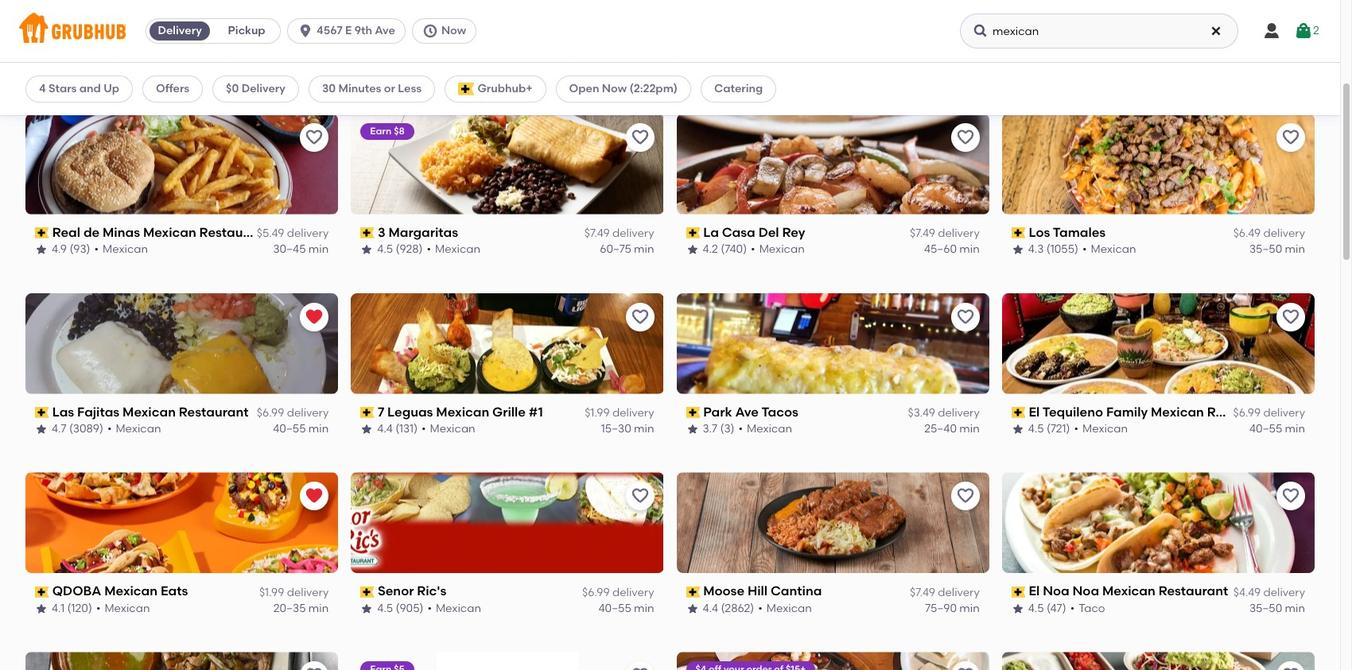 Task type: locate. For each thing, give the bounding box(es) containing it.
moose hill cantina logo image
[[677, 473, 989, 574]]

4.5 for el tequileno family mexican restaurant-aurora
[[1029, 423, 1044, 436]]

grille left & on the top of the page
[[518, 45, 552, 60]]

• mexican down cantina
[[758, 602, 812, 616]]

60–75 min
[[600, 243, 654, 256]]

• mexican for ave
[[739, 423, 792, 436]]

1 el from the top
[[1029, 45, 1040, 60]]

1 horizontal spatial 4.4
[[703, 602, 718, 616]]

1 horizontal spatial ave
[[736, 405, 759, 420]]

star icon image left 4.5 (905)
[[361, 603, 373, 616]]

min for park ave tacos
[[960, 423, 980, 436]]

subscription pass image
[[361, 48, 375, 59], [1012, 48, 1026, 59], [35, 228, 49, 239], [361, 228, 375, 239], [686, 228, 700, 239], [1012, 228, 1026, 239], [361, 407, 375, 418], [686, 407, 700, 418], [35, 587, 49, 598], [361, 587, 375, 598]]

save this restaurant image for el noa noa mexican restaurant
[[1282, 487, 1301, 506]]

0 horizontal spatial ave
[[375, 24, 395, 37]]

0 vertical spatial el
[[1029, 45, 1040, 60]]

1 horizontal spatial noa
[[1073, 584, 1100, 599]]

$1.99 delivery up 15–30
[[585, 406, 654, 420]]

saved restaurant button for las fajitas mexican restaurant
[[300, 303, 329, 331]]

1 horizontal spatial las
[[703, 45, 725, 60]]

delivery for park ave tacos
[[938, 406, 980, 420]]

30
[[322, 82, 336, 95]]

open now (2:22pm)
[[569, 82, 678, 95]]

1 35–50 min from the top
[[1250, 243, 1306, 256]]

saved restaurant image
[[305, 308, 324, 327]]

4.3 down los
[[1029, 243, 1044, 256]]

• for los tamales
[[1083, 243, 1087, 256]]

4.9
[[52, 243, 67, 256]]

• mexican for kitchen
[[97, 63, 151, 77]]

el up the 3.9
[[1029, 45, 1040, 60]]

• down fajitas
[[107, 423, 112, 436]]

1 vertical spatial $3.49
[[908, 406, 936, 420]]

4.5 left (721)
[[1029, 423, 1044, 436]]

star icon image for park ave tacos
[[686, 424, 699, 436]]

star icon image left 3.7
[[686, 424, 699, 436]]

subscription pass image left la
[[686, 228, 700, 239]]

las for las fajitas mexican restaurant
[[52, 405, 74, 420]]

svg image
[[422, 23, 438, 39], [973, 23, 989, 39]]

el for el patron mexican restaurant 2
[[1029, 45, 1040, 60]]

35–50 down $6.49 delivery
[[1250, 243, 1283, 256]]

0 vertical spatial $3.49 delivery
[[583, 47, 654, 61]]

0 horizontal spatial 4.4
[[377, 423, 393, 436]]

1 horizontal spatial now
[[602, 82, 627, 95]]

1 svg image from the left
[[422, 23, 438, 39]]

3 margaritas logo image
[[351, 114, 664, 215]]

star icon image left 4.4 (131)
[[361, 424, 373, 436]]

$0 delivery
[[226, 82, 286, 95]]

1 horizontal spatial $3.49
[[908, 406, 936, 420]]

1 horizontal spatial 4.2
[[703, 243, 718, 256]]

• mexican down family
[[1075, 423, 1128, 436]]

save this restaurant image for 7 leguas mexican grille #1
[[631, 308, 650, 327]]

up
[[104, 82, 119, 95]]

save this restaurant image
[[305, 128, 324, 147], [631, 128, 650, 147], [956, 128, 975, 147], [1282, 128, 1301, 147], [956, 308, 975, 327], [956, 487, 975, 506], [1282, 487, 1301, 506], [631, 667, 650, 671], [956, 667, 975, 671]]

subscription pass image left park
[[686, 407, 700, 418]]

4.4 (2862)
[[703, 602, 754, 616]]

subscription pass image left 7
[[361, 407, 375, 418]]

subscription pass image for las delicias
[[686, 48, 700, 59]]

3 el from the top
[[1029, 584, 1040, 599]]

4567 e 9th ave
[[317, 24, 395, 37]]

las up (2919)
[[703, 45, 725, 60]]

(928)
[[396, 243, 423, 256]]

(93)
[[70, 243, 90, 256]]

save this restaurant image for park ave tacos
[[956, 308, 975, 327]]

save this restaurant image for el tequileno family mexican restaurant-aurora
[[1282, 308, 1301, 327]]

4.5 (905)
[[377, 602, 424, 616]]

35–50 min for los tamales
[[1250, 243, 1306, 256]]

• right (47)
[[1071, 602, 1075, 616]]

subscription pass image left los
[[1012, 228, 1026, 239]]

offers
[[156, 82, 189, 95]]

$6.99 delivery for el tequileno family mexican restaurant-aurora
[[1234, 406, 1306, 420]]

delivery right $0
[[242, 82, 286, 95]]

star icon image up 4 on the top of the page
[[35, 64, 48, 77]]

• down margaritas
[[427, 243, 431, 256]]

1 vertical spatial $1.99 delivery
[[259, 586, 329, 600]]

• down the la casa del rey
[[751, 243, 756, 256]]

save this restaurant button for chipotle logo
[[1277, 662, 1306, 671]]

0 vertical spatial saved restaurant button
[[300, 303, 329, 331]]

$5.49
[[257, 227, 284, 240]]

4.2 up stars at the left top of page
[[52, 63, 67, 77]]

1 vertical spatial 4.3
[[1029, 243, 1044, 256]]

star icon image left 4.3 (1055)
[[1012, 244, 1025, 257]]

$3.49 for park ave tacos
[[908, 406, 936, 420]]

1 saved restaurant button from the top
[[300, 303, 329, 331]]

subscription pass image left qdoba
[[35, 587, 49, 598]]

subscription pass image
[[35, 48, 49, 59], [686, 48, 700, 59], [35, 407, 49, 418], [1012, 407, 1026, 418], [686, 587, 700, 598], [1012, 587, 1026, 598]]

• right (3) on the right of the page
[[739, 423, 743, 436]]

1 vertical spatial delivery
[[242, 82, 286, 95]]

4.5 for el noa noa mexican restaurant
[[1029, 602, 1044, 616]]

2 vertical spatial el
[[1029, 584, 1040, 599]]

la fogata - evans logo image
[[677, 653, 989, 671]]

35–50 min
[[1250, 243, 1306, 256], [1250, 602, 1306, 616]]

1 35–50 from the top
[[1250, 243, 1283, 256]]

4.3 down old
[[377, 63, 393, 77]]

1 vertical spatial $1.99
[[259, 586, 284, 600]]

save this restaurant button for los tamales logo
[[1277, 123, 1306, 152]]

0 vertical spatial 35–50
[[1250, 243, 1283, 256]]

proceed to checkout
[[1159, 402, 1275, 415]]

las for las delicias
[[703, 45, 725, 60]]

delivery
[[287, 47, 329, 61], [613, 47, 654, 61], [938, 47, 980, 61], [1264, 47, 1306, 61], [287, 227, 329, 240], [613, 227, 654, 240], [938, 227, 980, 240], [1264, 227, 1306, 240], [287, 406, 329, 420], [613, 406, 654, 420], [938, 406, 980, 420], [1264, 406, 1306, 420], [287, 586, 329, 600], [613, 586, 654, 600], [938, 586, 980, 600], [1264, 586, 1306, 600]]

star icon image left 4.9
[[35, 244, 48, 257]]

min
[[309, 63, 329, 77], [634, 63, 654, 77], [960, 63, 980, 77], [1285, 63, 1306, 77], [309, 243, 329, 256], [634, 243, 654, 256], [960, 243, 980, 256], [1285, 243, 1306, 256], [309, 423, 329, 436], [634, 423, 654, 436], [960, 423, 980, 436], [1285, 423, 1306, 436], [309, 602, 329, 616], [634, 602, 654, 616], [960, 602, 980, 616], [1285, 602, 1306, 616]]

35–50 min down $4.49 delivery at the right bottom of page
[[1250, 602, 1306, 616]]

1 horizontal spatial delivery
[[242, 82, 286, 95]]

$7.49 delivery up the 75–90
[[910, 586, 980, 600]]

1 horizontal spatial svg image
[[973, 23, 989, 39]]

0 vertical spatial delivery
[[158, 24, 202, 37]]

• mexican down 7 leguas mexican grille #1
[[422, 423, 476, 436]]

1 vertical spatial las
[[52, 405, 74, 420]]

$3.99
[[908, 47, 936, 61]]

now button
[[412, 18, 483, 44]]

35–50 down $4.49 delivery at the right bottom of page
[[1250, 602, 1283, 616]]

4.5 (721)
[[1029, 423, 1071, 436]]

(1055)
[[1047, 243, 1079, 256]]

0 vertical spatial las
[[703, 45, 725, 60]]

$6.99 for senor ric's
[[582, 586, 610, 600]]

1 horizontal spatial 2
[[1314, 24, 1320, 37]]

25–40 min
[[599, 63, 654, 77], [925, 63, 980, 77], [925, 423, 980, 436]]

2 el from the top
[[1029, 405, 1040, 420]]

noa up • taco
[[1073, 584, 1100, 599]]

delivery for old santa fe mexican grille & bar
[[613, 47, 654, 61]]

subscription pass image left old
[[361, 48, 375, 59]]

1 noa from the left
[[1043, 584, 1070, 599]]

mexican down delicias
[[765, 63, 810, 77]]

delivery for moose hill cantina
[[938, 586, 980, 600]]

• right (93)
[[94, 243, 99, 256]]

1 vertical spatial el
[[1029, 405, 1040, 420]]

40–55 for las fajitas mexican restaurant
[[273, 423, 306, 436]]

save this restaurant button for the el aguascalientes mexican restaurant logo
[[300, 662, 329, 671]]

mexican right leguas
[[436, 405, 489, 420]]

35–50 for el noa noa mexican restaurant
[[1250, 602, 1283, 616]]

park
[[703, 405, 732, 420]]

2 35–50 min from the top
[[1250, 602, 1306, 616]]

mexican down 7 leguas mexican grille #1
[[430, 423, 476, 436]]

4.5 (928)
[[377, 243, 423, 256]]

minutes
[[339, 82, 381, 95]]

$7.49 delivery
[[585, 227, 654, 240], [910, 227, 980, 240], [910, 586, 980, 600]]

mexican up grubhub plus flag logo
[[439, 63, 485, 77]]

las fajitas mexican restaurant
[[52, 405, 249, 420]]

or
[[384, 82, 395, 95]]

1 vertical spatial 2
[[1218, 45, 1225, 60]]

40–55 min for el tequileno family mexican restaurant-aurora
[[1250, 423, 1306, 436]]

7
[[378, 405, 384, 420]]

0 vertical spatial 35–50 min
[[1250, 243, 1306, 256]]

svg image up "santa"
[[422, 23, 438, 39]]

subscription pass image left real
[[35, 228, 49, 239]]

$1.99 for qdoba mexican eats
[[259, 586, 284, 600]]

0 horizontal spatial svg image
[[422, 23, 438, 39]]

4.5 for 3 margaritas
[[377, 243, 393, 256]]

4.3 (2767)
[[377, 63, 427, 77]]

mexican right fe
[[462, 45, 515, 60]]

• mexican down ric's
[[428, 602, 481, 616]]

chipotle logo image
[[1002, 653, 1315, 671]]

old
[[378, 45, 400, 60]]

(3089)
[[69, 423, 103, 436]]

margaritas
[[389, 225, 458, 240]]

star icon image up 30 minutes or less
[[361, 64, 373, 77]]

0 vertical spatial grille
[[518, 45, 552, 60]]

1 vertical spatial grille
[[493, 405, 526, 420]]

star icon image left 4.4 (2862)
[[686, 603, 699, 616]]

7 leguas mexican grille #1 logo image
[[351, 293, 664, 394]]

el for el tequileno family mexican restaurant-aurora
[[1029, 405, 1040, 420]]

60–75
[[600, 243, 632, 256]]

save this restaurant button
[[300, 123, 329, 152], [626, 123, 654, 152], [951, 123, 980, 152], [1277, 123, 1306, 152], [626, 303, 654, 331], [951, 303, 980, 331], [1277, 303, 1306, 331], [626, 483, 654, 511], [951, 483, 980, 511], [1277, 483, 1306, 511], [300, 662, 329, 671], [626, 662, 654, 671], [951, 662, 980, 671], [1277, 662, 1306, 671]]

star icon image left 4.5 (721)
[[1012, 424, 1025, 436]]

0 horizontal spatial las
[[52, 405, 74, 420]]

0 horizontal spatial now
[[441, 24, 466, 37]]

pickup
[[228, 24, 265, 37]]

2 35–50 from the top
[[1250, 602, 1283, 616]]

• mexican for tamales
[[1083, 243, 1137, 256]]

3.7 (3)
[[703, 423, 735, 436]]

proceed to checkout button
[[1111, 395, 1324, 424]]

1 vertical spatial 35–50
[[1250, 602, 1283, 616]]

now up fe
[[441, 24, 466, 37]]

los tamales logo image
[[1002, 114, 1315, 215]]

saved restaurant image
[[305, 487, 324, 506]]

• down tamales
[[1083, 243, 1087, 256]]

mexican down las fajitas mexican restaurant
[[116, 423, 161, 436]]

0 horizontal spatial delivery
[[158, 24, 202, 37]]

&
[[555, 45, 565, 60]]

4.2 for tamale kitchen
[[52, 63, 67, 77]]

0 horizontal spatial noa
[[1043, 584, 1070, 599]]

25–40 min for old santa fe mexican grille & bar
[[599, 63, 654, 77]]

mexican left to
[[1151, 405, 1205, 420]]

• down tequileno
[[1075, 423, 1079, 436]]

• for qdoba mexican eats
[[96, 602, 101, 616]]

4.4 for moose
[[703, 602, 718, 616]]

$6.99 delivery for las fajitas mexican restaurant
[[257, 406, 329, 420]]

1 horizontal spatial $3.49 delivery
[[908, 406, 980, 420]]

1 vertical spatial $3.49 delivery
[[908, 406, 980, 420]]

• mexican down tamales
[[1083, 243, 1137, 256]]

park ave tacos logo image
[[677, 293, 989, 394]]

min for old santa fe mexican grille & bar
[[634, 63, 654, 77]]

0 horizontal spatial $3.49 delivery
[[583, 47, 654, 61]]

save this restaurant button for park ave tacos logo on the right
[[951, 303, 980, 331]]

$3.49 for old santa fe mexican grille & bar
[[583, 47, 610, 61]]

0 vertical spatial ave
[[375, 24, 395, 37]]

• down "santa"
[[431, 63, 435, 77]]

1 vertical spatial 4.2
[[703, 243, 718, 256]]

• mexican down park ave tacos
[[739, 423, 792, 436]]

$7.49 for la casa del rey
[[910, 227, 936, 240]]

#1
[[529, 405, 543, 420]]

svg image
[[1263, 21, 1282, 41], [1295, 21, 1314, 41], [298, 23, 314, 39], [1210, 25, 1223, 37]]

svg image inside 2 button
[[1295, 21, 1314, 41]]

mexican up taco
[[1103, 584, 1156, 599]]

subscription pass image for los tamales
[[1012, 228, 1026, 239]]

delivery for senor ric's
[[613, 586, 654, 600]]

4.3 for los tamales
[[1029, 243, 1044, 256]]

1 horizontal spatial $1.99
[[585, 406, 610, 420]]

subscription pass image for tamale kitchen
[[35, 48, 49, 59]]

delivery for real de minas mexican restaurant
[[287, 227, 329, 240]]

el
[[1029, 45, 1040, 60], [1029, 405, 1040, 420], [1029, 584, 1040, 599]]

el for el noa noa mexican restaurant
[[1029, 584, 1040, 599]]

star icon image left the 4.7
[[35, 424, 48, 436]]

delivery
[[158, 24, 202, 37], [242, 82, 286, 95]]

1 vertical spatial saved restaurant button
[[300, 483, 329, 511]]

now right open
[[602, 82, 627, 95]]

to
[[1208, 402, 1219, 415]]

0 vertical spatial $1.99 delivery
[[585, 406, 654, 420]]

star icon image for el tequileno family mexican restaurant-aurora
[[1012, 424, 1025, 436]]

• mexican down minas
[[94, 243, 148, 256]]

pickup button
[[213, 18, 280, 44]]

4.1 (120)
[[52, 602, 92, 616]]

mexican down qdoba mexican eats at the bottom left
[[105, 602, 150, 616]]

(2:22pm)
[[630, 82, 678, 95]]

$6.99 for el tequileno family mexican restaurant-aurora
[[1234, 406, 1261, 420]]

9th
[[355, 24, 372, 37]]

eats
[[161, 584, 188, 599]]

•
[[97, 63, 101, 77], [431, 63, 435, 77], [757, 63, 761, 77], [1077, 63, 1081, 77], [94, 243, 99, 256], [427, 243, 431, 256], [751, 243, 756, 256], [1083, 243, 1087, 256], [107, 423, 112, 436], [422, 423, 426, 436], [739, 423, 743, 436], [1075, 423, 1079, 436], [96, 602, 101, 616], [428, 602, 432, 616], [758, 602, 763, 616], [1071, 602, 1075, 616]]

stars
[[49, 82, 77, 95]]

delivery inside button
[[158, 24, 202, 37]]

subscription pass image left the patron
[[1012, 48, 1026, 59]]

el up 4.5 (721)
[[1029, 405, 1040, 420]]

main navigation navigation
[[0, 0, 1341, 63]]

(905)
[[396, 602, 424, 616]]

• right (287) at the right top
[[1077, 63, 1081, 77]]

• mexican down 'del'
[[751, 243, 805, 256]]

star icon image left 4.1
[[35, 603, 48, 616]]

• right (120)
[[96, 602, 101, 616]]

star icon image left 4.5 (47)
[[1012, 603, 1025, 616]]

0 vertical spatial $3.49
[[583, 47, 610, 61]]

mexican down kitchen
[[105, 63, 151, 77]]

0 horizontal spatial 4.3
[[377, 63, 393, 77]]

0 vertical spatial 4.3
[[377, 63, 393, 77]]

$3.49 delivery for old santa fe mexican grille & bar
[[583, 47, 654, 61]]

grille left #1
[[493, 405, 526, 420]]

(3)
[[720, 423, 735, 436]]

el tequileno family mexican restaurant-aurora logo image
[[1002, 293, 1315, 394]]

4.2 (740)
[[703, 243, 747, 256]]

subscription pass image for senor ric's
[[361, 587, 375, 598]]

subscription pass image left 3
[[361, 228, 375, 239]]

4.4 down moose
[[703, 602, 718, 616]]

star icon image for real de minas mexican restaurant
[[35, 244, 48, 257]]

save this restaurant button for el noa noa mexican restaurant logo at the bottom of page
[[1277, 483, 1306, 511]]

mexican right fajitas
[[123, 405, 176, 420]]

save this restaurant button for real de minas mexican restaurant logo
[[300, 123, 329, 152]]

0 horizontal spatial $3.49
[[583, 47, 610, 61]]

$3.49
[[583, 47, 610, 61], [908, 406, 936, 420]]

• mexican down kitchen
[[97, 63, 151, 77]]

$7.49 up the 75–90
[[910, 586, 936, 600]]

30–45
[[273, 243, 306, 256]]

min for moose hill cantina
[[960, 602, 980, 616]]

subscription pass image for 3 margaritas
[[361, 228, 375, 239]]

kitchen
[[102, 45, 150, 60]]

40–55 min for senor ric's
[[599, 602, 654, 616]]

noa up (47)
[[1043, 584, 1070, 599]]

$7.49 up the 60–75
[[585, 227, 610, 240]]

grubhub plus flag logo image
[[458, 83, 474, 96]]

(287)
[[1046, 63, 1073, 77]]

mexican down rey
[[760, 243, 805, 256]]

0 horizontal spatial 4.2
[[52, 63, 67, 77]]

senor ric's
[[378, 584, 447, 599]]

30 minutes or less
[[322, 82, 422, 95]]

save this restaurant image
[[631, 308, 650, 327], [1282, 308, 1301, 327], [631, 487, 650, 506], [305, 667, 324, 671], [1282, 667, 1301, 671]]

0 vertical spatial now
[[441, 24, 466, 37]]

2
[[1314, 24, 1320, 37], [1218, 45, 1225, 60]]

star icon image for las fajitas mexican restaurant
[[35, 424, 48, 436]]

$1.99 up 15–30
[[585, 406, 610, 420]]

• for 7 leguas mexican grille #1
[[422, 423, 426, 436]]

grille
[[518, 45, 552, 60], [493, 405, 526, 420]]

family
[[1107, 405, 1148, 420]]

4.5 down senor
[[377, 602, 393, 616]]

la casa del rey logo image
[[677, 114, 989, 215]]

0 vertical spatial 2
[[1314, 24, 1320, 37]]

0 vertical spatial 4.2
[[52, 63, 67, 77]]

el up 4.5 (47)
[[1029, 584, 1040, 599]]

$1.99 delivery up 20–35
[[259, 586, 329, 600]]

2 saved restaurant button from the top
[[300, 483, 329, 511]]

0 horizontal spatial 2
[[1218, 45, 1225, 60]]

1 vertical spatial 4.4
[[703, 602, 718, 616]]

delivery up offers
[[158, 24, 202, 37]]

40–55 min for tamale kitchen
[[273, 63, 329, 77]]

4 stars and up
[[39, 82, 119, 95]]

4.7
[[52, 423, 66, 436]]

0 horizontal spatial $1.99
[[259, 586, 284, 600]]

tamale
[[52, 45, 99, 60]]

1 horizontal spatial $1.99 delivery
[[585, 406, 654, 420]]

4.2 for la casa del rey
[[703, 243, 718, 256]]

ave right 9th
[[375, 24, 395, 37]]

0 horizontal spatial $1.99 delivery
[[259, 586, 329, 600]]

20–35
[[273, 602, 306, 616]]

svg image up $3.99 delivery
[[973, 23, 989, 39]]

4.5 left (47)
[[1029, 602, 1044, 616]]

now inside button
[[441, 24, 466, 37]]

1 horizontal spatial 4.3
[[1029, 243, 1044, 256]]

4.2 down la
[[703, 243, 718, 256]]

1 vertical spatial 35–50 min
[[1250, 602, 1306, 616]]

0 vertical spatial 4.4
[[377, 423, 393, 436]]

star icon image left 4.5 (928)
[[361, 244, 373, 257]]

star icon image for los tamales
[[1012, 244, 1025, 257]]

mexican right minas
[[143, 225, 196, 240]]

las fajitas mexican restaurant logo image
[[26, 293, 338, 394]]

el tequileno family mexican restaurant-aurora
[[1029, 405, 1326, 420]]

0 vertical spatial $1.99
[[585, 406, 610, 420]]

star icon image
[[35, 64, 48, 77], [361, 64, 373, 77], [35, 244, 48, 257], [361, 244, 373, 257], [686, 244, 699, 257], [1012, 244, 1025, 257], [35, 424, 48, 436], [361, 424, 373, 436], [686, 424, 699, 436], [1012, 424, 1025, 436], [35, 603, 48, 616], [361, 603, 373, 616], [686, 603, 699, 616], [1012, 603, 1025, 616]]

delivery for las delicias
[[938, 47, 980, 61]]

open
[[569, 82, 599, 95]]

las up the 4.7
[[52, 405, 74, 420]]

4.5 down 3
[[377, 243, 393, 256]]

subscription pass image for el tequileno family mexican restaurant-aurora
[[1012, 407, 1026, 418]]

(761)
[[70, 63, 93, 77]]



Task type: vqa. For each thing, say whether or not it's contained in the screenshot.


Task type: describe. For each thing, give the bounding box(es) containing it.
(47)
[[1047, 602, 1067, 616]]

$6.49 delivery
[[1234, 227, 1306, 240]]

min for 7 leguas mexican grille #1
[[634, 423, 654, 436]]

15–30 min
[[601, 423, 654, 436]]

los tamales
[[1029, 225, 1106, 240]]

Search for food, convenience, alcohol... search field
[[960, 14, 1239, 49]]

75–90 min
[[926, 602, 980, 616]]

de
[[83, 225, 100, 240]]

subscription pass image for old santa fe mexican grille & bar
[[361, 48, 375, 59]]

$5.49 delivery
[[257, 227, 329, 240]]

$6.49
[[1234, 227, 1261, 240]]

mexican down el patron mexican restaurant 2 on the right top
[[1085, 63, 1131, 77]]

• for la casa del rey
[[751, 243, 756, 256]]

1 vertical spatial ave
[[736, 405, 759, 420]]

subscription pass image for real de minas mexican restaurant
[[35, 228, 49, 239]]

hill
[[748, 584, 768, 599]]

$4.49
[[1234, 586, 1261, 600]]

• for 3 margaritas
[[427, 243, 431, 256]]

(2919)
[[721, 63, 753, 77]]

moose
[[703, 584, 745, 599]]

$1.99 delivery for qdoba mexican eats
[[259, 586, 329, 600]]

4
[[39, 82, 46, 95]]

checkout
[[1222, 402, 1275, 415]]

3.9
[[1029, 63, 1044, 77]]

• mexican for casa
[[751, 243, 805, 256]]

45–60
[[924, 243, 957, 256]]

• for real de minas mexican restaurant
[[94, 243, 99, 256]]

real de minas mexican restaurant logo image
[[26, 114, 338, 215]]

star icon image for tamale kitchen
[[35, 64, 48, 77]]

save this restaurant image for moose hill cantina
[[956, 487, 975, 506]]

25–40 for park ave tacos
[[925, 423, 957, 436]]

moose hill cantina
[[703, 584, 822, 599]]

star icon image for qdoba mexican eats
[[35, 603, 48, 616]]

3 margaritas
[[378, 225, 458, 240]]

• for park ave tacos
[[739, 423, 743, 436]]

proceed
[[1159, 402, 1205, 415]]

$3.99 delivery
[[908, 47, 980, 61]]

ric's
[[417, 584, 447, 599]]

real
[[52, 225, 80, 240]]

save this restaurant image for senor ric's
[[631, 487, 650, 506]]

min for senor ric's
[[634, 602, 654, 616]]

35–50 min for el noa noa mexican restaurant
[[1250, 602, 1306, 616]]

mexican down ric's
[[436, 602, 481, 616]]

ave inside button
[[375, 24, 395, 37]]

mexican left eats
[[104, 584, 158, 599]]

4.7 (3089)
[[52, 423, 103, 436]]

$6.99 for las fajitas mexican restaurant
[[257, 406, 284, 420]]

casa
[[722, 225, 756, 240]]

4.5 left (2919)
[[703, 63, 719, 77]]

• mexican for ric's
[[428, 602, 481, 616]]

2 button
[[1295, 17, 1320, 45]]

mexican down family
[[1083, 423, 1128, 436]]

min for las fajitas mexican restaurant
[[309, 423, 329, 436]]

75–90
[[926, 602, 957, 616]]

$1.99 delivery for 7 leguas mexican grille #1
[[585, 406, 654, 420]]

mexican up 3.9 (287) • mexican
[[1089, 45, 1142, 60]]

min for el tequileno family mexican restaurant-aurora
[[1285, 423, 1306, 436]]

40–55 for tamale kitchen
[[273, 63, 306, 77]]

(2767)
[[396, 63, 427, 77]]

tacos
[[762, 405, 799, 420]]

• for el tequileno family mexican restaurant-aurora
[[1075, 423, 1079, 436]]

4.9 (93)
[[52, 243, 90, 256]]

2 svg image from the left
[[973, 23, 989, 39]]

$7.49 delivery for moose hill cantina
[[910, 586, 980, 600]]

subscription pass image for el patron mexican restaurant 2
[[1012, 48, 1026, 59]]

• mexican for de
[[94, 243, 148, 256]]

$6.99 delivery for el patron mexican restaurant 2
[[1234, 47, 1306, 61]]

star icon image for 7 leguas mexican grille #1
[[361, 424, 373, 436]]

4567 e 9th ave button
[[287, 18, 412, 44]]

20–35 min
[[273, 602, 329, 616]]

bar
[[568, 45, 590, 60]]

taco
[[1079, 602, 1106, 616]]

40–55 for el tequileno family mexican restaurant-aurora
[[1250, 423, 1283, 436]]

2 noa from the left
[[1073, 584, 1100, 599]]

min for el noa noa mexican restaurant
[[1285, 602, 1306, 616]]

4567
[[317, 24, 343, 37]]

del
[[759, 225, 779, 240]]

save this restaurant button for 7 leguas mexican grille #1 logo
[[626, 303, 654, 331]]

save this restaurant button for la casa del rey logo
[[951, 123, 980, 152]]

$7.49 delivery for 3 margaritas
[[585, 227, 654, 240]]

$7.49 for 3 margaritas
[[585, 227, 610, 240]]

$4.49 delivery
[[1234, 586, 1306, 600]]

3.7
[[703, 423, 718, 436]]

$0
[[226, 82, 239, 95]]

15–30
[[601, 423, 632, 436]]

3
[[378, 225, 386, 240]]

35–50 for los tamales
[[1250, 243, 1283, 256]]

aurora
[[1282, 405, 1326, 420]]

(131)
[[396, 423, 418, 436]]

leguas
[[388, 405, 433, 420]]

• taco
[[1071, 602, 1106, 616]]

2 inside button
[[1314, 24, 1320, 37]]

star icon image for old santa fe mexican grille & bar
[[361, 64, 373, 77]]

delivery for el tequileno family mexican restaurant-aurora
[[1264, 406, 1306, 420]]

4.4 for 7
[[377, 423, 393, 436]]

• mexican for margaritas
[[427, 243, 481, 256]]

tequileno
[[1043, 405, 1104, 420]]

25–40 min for park ave tacos
[[925, 423, 980, 436]]

mexican down margaritas
[[435, 243, 481, 256]]

(721)
[[1047, 423, 1071, 436]]

$6.99 for el patron mexican restaurant 2
[[1234, 47, 1261, 61]]

tamale kitchen
[[52, 45, 150, 60]]

min for los tamales
[[1285, 243, 1306, 256]]

qdoba mexican eats
[[52, 584, 188, 599]]

subscription pass image for moose hill cantina
[[686, 587, 700, 598]]

las delicias
[[703, 45, 779, 60]]

$7.49 delivery for la casa del rey
[[910, 227, 980, 240]]

santa
[[403, 45, 441, 60]]

(740)
[[721, 243, 747, 256]]

• mexican for mexican
[[96, 602, 150, 616]]

delivery for tamale kitchen
[[287, 47, 329, 61]]

el noa noa mexican restaurant
[[1029, 584, 1229, 599]]

senor
[[378, 584, 414, 599]]

• down delicias
[[757, 63, 761, 77]]

la casa del rey
[[703, 225, 806, 240]]

subscription pass image for 7 leguas mexican grille #1
[[361, 407, 375, 418]]

• mexican for santa
[[431, 63, 485, 77]]

tamales
[[1053, 225, 1106, 240]]

el aguascalientes mexican restaurant logo image
[[26, 653, 338, 671]]

grubhub+
[[478, 82, 533, 95]]

4.1
[[52, 602, 65, 616]]

save this restaurant image for la casa del rey
[[956, 128, 975, 147]]

save this restaurant image for los tamales
[[1282, 128, 1301, 147]]

mexican down minas
[[103, 243, 148, 256]]

star icon image for 3 margaritas
[[361, 244, 373, 257]]

4.3 for old santa fe mexican grille & bar
[[377, 63, 393, 77]]

save this restaurant image for real de minas mexican restaurant
[[305, 128, 324, 147]]

$5.99
[[257, 47, 284, 61]]

e
[[345, 24, 352, 37]]

4.5 for senor ric's
[[377, 602, 393, 616]]

star icon image for la casa del rey
[[686, 244, 699, 257]]

patron
[[1043, 45, 1086, 60]]

subscription pass image for park ave tacos
[[686, 407, 700, 418]]

• for old santa fe mexican grille & bar
[[431, 63, 435, 77]]

minas
[[103, 225, 140, 240]]

30–45 min
[[273, 243, 329, 256]]

delivery for el patron mexican restaurant 2
[[1264, 47, 1306, 61]]

svg image inside the 4567 e 9th ave button
[[298, 23, 314, 39]]

$7.49 for moose hill cantina
[[910, 586, 936, 600]]

senor ric's logo image
[[351, 473, 664, 574]]

mucho bueno mexican restaurant logo image
[[437, 653, 578, 671]]

subscription pass image for las fajitas mexican restaurant
[[35, 407, 49, 418]]

el patron mexican restaurant 2
[[1029, 45, 1225, 60]]

qdoba mexican eats logo image
[[26, 473, 338, 574]]

min for 3 margaritas
[[634, 243, 654, 256]]

• mexican for hill
[[758, 602, 812, 616]]

min for qdoba mexican eats
[[309, 602, 329, 616]]

earn $8
[[370, 125, 405, 137]]

• for las fajitas mexican restaurant
[[107, 423, 112, 436]]

• for tamale kitchen
[[97, 63, 101, 77]]

mexican down tamales
[[1091, 243, 1137, 256]]

$5.99 delivery
[[257, 47, 329, 61]]

min for la casa del rey
[[960, 243, 980, 256]]

el noa noa mexican restaurant logo image
[[1002, 473, 1315, 574]]

svg image inside the now button
[[422, 23, 438, 39]]

save this restaurant button for el tequileno family mexican restaurant-aurora logo
[[1277, 303, 1306, 331]]

restaurant-
[[1208, 405, 1282, 420]]

• mexican for tequileno
[[1075, 423, 1128, 436]]

mexican down the 'tacos'
[[747, 423, 792, 436]]

• mexican for fajitas
[[107, 423, 161, 436]]

40–55 min for las fajitas mexican restaurant
[[273, 423, 329, 436]]

less
[[398, 82, 422, 95]]

45–60 min
[[924, 243, 980, 256]]

25–40 for old santa fe mexican grille & bar
[[599, 63, 632, 77]]

1 vertical spatial now
[[602, 82, 627, 95]]

mexican down cantina
[[767, 602, 812, 616]]

delivery for 7 leguas mexican grille #1
[[613, 406, 654, 420]]

subscription pass image for la casa del rey
[[686, 228, 700, 239]]

$8
[[394, 125, 405, 137]]

• for moose hill cantina
[[758, 602, 763, 616]]

and
[[79, 82, 101, 95]]

save this restaurant button for "moose hill cantina logo"
[[951, 483, 980, 511]]

la
[[703, 225, 719, 240]]



